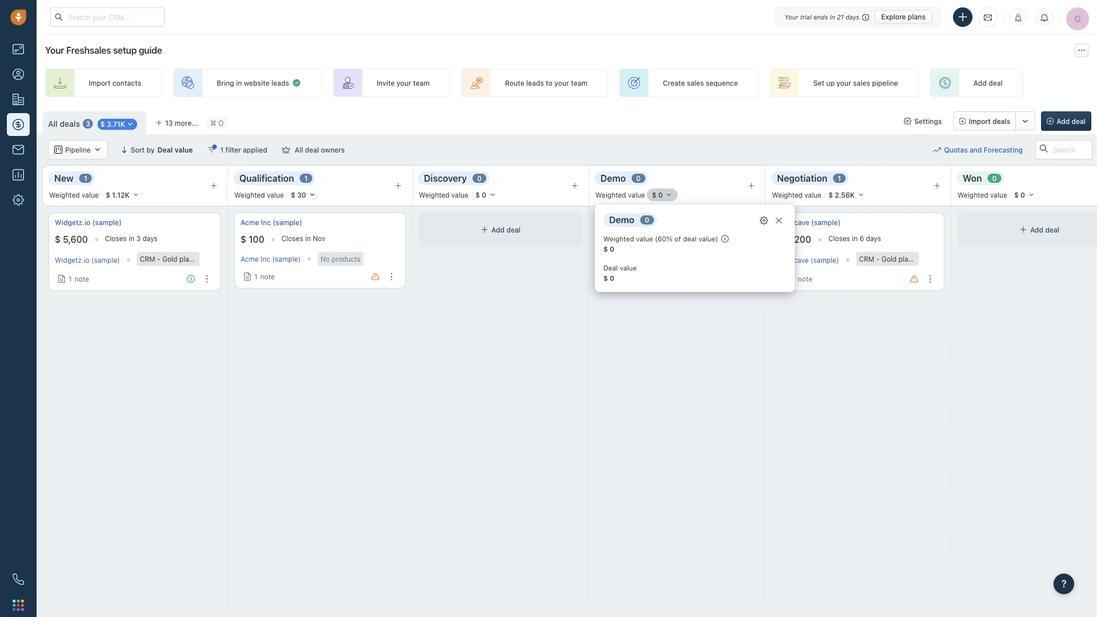 Task type: vqa. For each thing, say whether or not it's contained in the screenshot.
the Explore
yes



Task type: locate. For each thing, give the bounding box(es) containing it.
- down closes in 3 days
[[157, 255, 160, 263]]

your for your trial ends in 21 days
[[785, 13, 799, 21]]

nov
[[313, 235, 326, 243]]

1 horizontal spatial import
[[969, 117, 991, 125]]

1 horizontal spatial -
[[877, 255, 880, 263]]

0 horizontal spatial sales
[[687, 79, 704, 87]]

value down discovery
[[452, 191, 469, 199]]

crm - gold plan monthly (sample)
[[140, 255, 251, 263], [859, 255, 971, 263]]

in for negotiation
[[852, 235, 858, 243]]

2 monthly from the left
[[914, 255, 940, 263]]

1 closes from the left
[[105, 235, 127, 243]]

$ 1.12k button
[[101, 189, 144, 201]]

techcave (sample) link down 3,200
[[779, 256, 839, 264]]

$ 1.12k
[[106, 191, 130, 199]]

3 weighted value from the left
[[419, 191, 469, 199]]

0 vertical spatial import
[[89, 79, 111, 87]]

1 vertical spatial your
[[45, 45, 64, 56]]

in for new
[[129, 235, 134, 243]]

note down 100
[[260, 273, 275, 281]]

widgetz.io up $ 5,600
[[55, 219, 90, 227]]

in right bring
[[236, 79, 242, 87]]

0 vertical spatial all
[[48, 119, 58, 128]]

all up pipeline popup button
[[48, 119, 58, 128]]

0 horizontal spatial leads
[[271, 79, 289, 87]]

0 horizontal spatial deal
[[157, 146, 173, 154]]

owners
[[321, 146, 345, 154]]

crm
[[140, 255, 155, 263], [859, 255, 875, 263]]

o
[[218, 119, 224, 127]]

1 horizontal spatial all
[[295, 146, 303, 154]]

1 horizontal spatial your
[[555, 79, 569, 87]]

1 filter applied button
[[200, 140, 275, 159]]

0 horizontal spatial closes
[[105, 235, 127, 243]]

2 - from the left
[[877, 255, 880, 263]]

3 right all deals link
[[86, 120, 90, 128]]

weighted for demo
[[596, 191, 626, 199]]

1 horizontal spatial your
[[785, 13, 799, 21]]

crm down closes in 3 days
[[140, 255, 155, 263]]

techcave (sample)
[[779, 219, 841, 227], [779, 256, 839, 264]]

weighted for won
[[958, 191, 989, 199]]

1 vertical spatial techcave (sample)
[[779, 256, 839, 264]]

1 vertical spatial demo
[[609, 214, 635, 225]]

1 team from the left
[[413, 79, 430, 87]]

0 vertical spatial widgetz.io
[[55, 219, 90, 227]]

crm - gold plan monthly (sample) for $ 3,200
[[859, 255, 971, 263]]

0 horizontal spatial your
[[45, 45, 64, 56]]

3 closes from the left
[[829, 235, 850, 243]]

1 horizontal spatial 3
[[136, 235, 141, 243]]

days
[[846, 13, 860, 21], [143, 235, 158, 243], [866, 235, 881, 243]]

1 vertical spatial import
[[969, 117, 991, 125]]

pipeline
[[872, 79, 898, 87]]

value for demo
[[628, 191, 645, 199]]

$ 0 for won
[[1014, 191, 1025, 199]]

monthly
[[195, 255, 221, 263], [914, 255, 940, 263]]

phone element
[[7, 568, 30, 591]]

widgetz.io (sample) down 5,600
[[55, 256, 120, 264]]

2 plan from the left
[[899, 255, 913, 263]]

$ 3.71k
[[100, 120, 125, 128]]

value inside deal value $ 0
[[620, 264, 637, 272]]

closes right 5,600
[[105, 235, 127, 243]]

container_wx8msf4aqz5i3rn1 image inside bring in website leads link
[[292, 78, 301, 87]]

crm for $ 3,200
[[859, 255, 875, 263]]

container_wx8msf4aqz5i3rn1 image inside 1 filter applied button
[[208, 146, 216, 154]]

closes left 6
[[829, 235, 850, 243]]

phone image
[[13, 574, 24, 585]]

note for $ 5,600
[[75, 275, 89, 283]]

value
[[175, 146, 193, 154], [82, 191, 99, 199], [267, 191, 284, 199], [452, 191, 469, 199], [628, 191, 645, 199], [805, 191, 822, 199], [991, 191, 1008, 199], [636, 235, 653, 243], [620, 264, 637, 272]]

import left "contacts"
[[89, 79, 111, 87]]

weighted value for negotiation
[[772, 191, 822, 199]]

0 vertical spatial your
[[785, 13, 799, 21]]

1 note down 3,200
[[792, 275, 813, 283]]

weighted
[[49, 191, 80, 199], [234, 191, 265, 199], [419, 191, 450, 199], [596, 191, 626, 199], [772, 191, 803, 199], [958, 191, 989, 199], [604, 235, 634, 243]]

0 horizontal spatial plan
[[179, 255, 193, 263]]

container_wx8msf4aqz5i3rn1 image left filter
[[208, 146, 216, 154]]

1.12k
[[112, 191, 130, 199]]

in down $ 1.12k button
[[129, 235, 134, 243]]

plan
[[179, 255, 193, 263], [899, 255, 913, 263]]

2 crm from the left
[[859, 255, 875, 263]]

$ 30
[[291, 191, 306, 199]]

0 horizontal spatial -
[[157, 255, 160, 263]]

techcave up $ 3,200
[[779, 219, 810, 227]]

deals inside import deals button
[[993, 117, 1011, 125]]

deals for all
[[60, 119, 80, 128]]

1 techcave (sample) link from the top
[[779, 218, 841, 228]]

0 horizontal spatial crm
[[140, 255, 155, 263]]

weighted for negotiation
[[772, 191, 803, 199]]

1 vertical spatial 3
[[136, 235, 141, 243]]

1 horizontal spatial crm - gold plan monthly (sample)
[[859, 255, 971, 263]]

acme inc (sample) down 100
[[241, 255, 301, 263]]

weighted for qualification
[[234, 191, 265, 199]]

value left (60%
[[636, 235, 653, 243]]

2 crm - gold plan monthly (sample) from the left
[[859, 255, 971, 263]]

leads left to
[[526, 79, 544, 87]]

1 horizontal spatial $ 0 button
[[647, 189, 678, 201]]

closes left nov
[[282, 235, 303, 243]]

closes for 3,200
[[829, 235, 850, 243]]

3 down $ 1.12k button
[[136, 235, 141, 243]]

value down weighted value (60% of deal value)
[[620, 264, 637, 272]]

0 vertical spatial inc
[[261, 219, 271, 227]]

1 crm - gold plan monthly (sample) from the left
[[140, 255, 251, 263]]

$ inside $ 2.56k button
[[829, 191, 833, 199]]

monthly for 5,600
[[195, 255, 221, 263]]

0 horizontal spatial team
[[413, 79, 430, 87]]

0 vertical spatial demo
[[601, 173, 626, 184]]

techcave (sample) down 3,200
[[779, 256, 839, 264]]

2.56k
[[835, 191, 855, 199]]

0 vertical spatial widgetz.io (sample)
[[55, 219, 122, 227]]

0 horizontal spatial 1 note
[[69, 275, 89, 283]]

techcave
[[779, 219, 810, 227], [779, 256, 809, 264]]

route
[[505, 79, 525, 87]]

- down closes in 6 days
[[877, 255, 880, 263]]

sales
[[687, 79, 704, 87], [853, 79, 870, 87]]

widgetz.io (sample) up 5,600
[[55, 219, 122, 227]]

1 monthly from the left
[[195, 255, 221, 263]]

create
[[663, 79, 685, 87]]

container_wx8msf4aqz5i3rn1 image right applied
[[282, 146, 290, 154]]

0 vertical spatial acme inc (sample) link
[[241, 218, 302, 228]]

value down forecasting
[[991, 191, 1008, 199]]

days for $ 3,200
[[866, 235, 881, 243]]

1 vertical spatial deal
[[604, 264, 618, 272]]

0 horizontal spatial your
[[397, 79, 411, 87]]

techcave (sample) link up 3,200
[[779, 218, 841, 228]]

value left $ 1.12k
[[82, 191, 99, 199]]

gold
[[162, 255, 177, 263], [882, 255, 897, 263]]

1 vertical spatial acme
[[241, 255, 259, 263]]

container_wx8msf4aqz5i3rn1 image right 3.71k
[[126, 120, 134, 128]]

crm down 6
[[859, 255, 875, 263]]

acme up $ 100
[[241, 219, 259, 227]]

value up weighted value (60% of deal value)
[[628, 191, 645, 199]]

2 techcave (sample) link from the top
[[779, 256, 839, 264]]

$ 0 button for won
[[1009, 189, 1040, 201]]

days right 21
[[846, 13, 860, 21]]

1 crm from the left
[[140, 255, 155, 263]]

1 acme inc (sample) from the top
[[241, 219, 302, 227]]

1 horizontal spatial deal
[[604, 264, 618, 272]]

acme inc (sample) link down 100
[[241, 255, 301, 263]]

team
[[413, 79, 430, 87], [571, 79, 588, 87]]

container_wx8msf4aqz5i3rn1 image left 'quotas'
[[933, 146, 941, 154]]

0 horizontal spatial note
[[75, 275, 89, 283]]

0 horizontal spatial $ 0 button
[[470, 189, 501, 201]]

$ 3.71k button
[[94, 117, 141, 130]]

2 acme from the top
[[241, 255, 259, 263]]

1 your from the left
[[397, 79, 411, 87]]

1 vertical spatial all
[[295, 146, 303, 154]]

2 techcave from the top
[[779, 256, 809, 264]]

1 note for $ 100
[[254, 273, 275, 281]]

plan for 5,600
[[179, 255, 193, 263]]

note down 3,200
[[798, 275, 813, 283]]

2 horizontal spatial your
[[837, 79, 852, 87]]

all left owners
[[295, 146, 303, 154]]

1 horizontal spatial crm
[[859, 255, 875, 263]]

your left the trial
[[785, 13, 799, 21]]

sequence
[[706, 79, 738, 87]]

sales left the pipeline
[[853, 79, 870, 87]]

techcave (sample) link
[[779, 218, 841, 228], [779, 256, 839, 264]]

1 horizontal spatial leads
[[526, 79, 544, 87]]

0 vertical spatial widgetz.io (sample) link
[[55, 218, 122, 228]]

weighted value for won
[[958, 191, 1008, 199]]

container_wx8msf4aqz5i3rn1 image
[[292, 78, 301, 87], [904, 117, 912, 125], [54, 146, 62, 154], [94, 146, 102, 154], [760, 217, 768, 225], [775, 217, 783, 225], [481, 226, 489, 234], [1020, 226, 1028, 234], [721, 235, 729, 243], [243, 273, 251, 281], [58, 275, 66, 283]]

1 weighted value from the left
[[49, 191, 99, 199]]

leads right website
[[271, 79, 289, 87]]

1 horizontal spatial 1 note
[[254, 273, 275, 281]]

explore plans link
[[875, 10, 932, 24]]

team right invite
[[413, 79, 430, 87]]

2 horizontal spatial closes
[[829, 235, 850, 243]]

5 weighted value from the left
[[772, 191, 822, 199]]

1 - from the left
[[157, 255, 160, 263]]

1 plan from the left
[[179, 255, 193, 263]]

acme inc (sample)
[[241, 219, 302, 227], [241, 255, 301, 263]]

⌘ o
[[210, 119, 224, 127]]

widgetz.io
[[55, 219, 90, 227], [55, 256, 89, 264]]

acme inc (sample) up 100
[[241, 219, 302, 227]]

container_wx8msf4aqz5i3rn1 image inside quotas and forecasting link
[[933, 146, 941, 154]]

2 weighted value from the left
[[234, 191, 284, 199]]

2 horizontal spatial 1 note
[[792, 275, 813, 283]]

days down $ 1.12k button
[[143, 235, 158, 243]]

2 acme inc (sample) link from the top
[[241, 255, 301, 263]]

$ 0
[[475, 191, 486, 199], [652, 191, 663, 199], [1014, 191, 1025, 199], [604, 245, 614, 253]]

1 horizontal spatial days
[[846, 13, 860, 21]]

1 vertical spatial inc
[[261, 255, 270, 263]]

note for $ 100
[[260, 273, 275, 281]]

deals up forecasting
[[993, 117, 1011, 125]]

3 inside "all deals 3"
[[86, 120, 90, 128]]

acme down $ 100
[[241, 255, 259, 263]]

5,600
[[63, 234, 88, 245]]

weighted for discovery
[[419, 191, 450, 199]]

0 vertical spatial techcave
[[779, 219, 810, 227]]

inc up 100
[[261, 219, 271, 227]]

1 horizontal spatial deals
[[993, 117, 1011, 125]]

2 gold from the left
[[882, 255, 897, 263]]

all inside button
[[295, 146, 303, 154]]

1 up "$ 2.56k"
[[838, 174, 841, 182]]

no products
[[321, 255, 361, 263]]

4 weighted value from the left
[[596, 191, 645, 199]]

(60%
[[655, 235, 673, 243]]

1 horizontal spatial closes
[[282, 235, 303, 243]]

value down qualification
[[267, 191, 284, 199]]

2 widgetz.io (sample) link from the top
[[55, 256, 120, 264]]

weighted value for new
[[49, 191, 99, 199]]

2 techcave (sample) from the top
[[779, 256, 839, 264]]

$ 100
[[241, 234, 264, 245]]

your right up
[[837, 79, 852, 87]]

0 inside deal value $ 0
[[610, 274, 614, 282]]

1 vertical spatial widgetz.io (sample) link
[[55, 256, 120, 264]]

acme inc (sample) link up 100
[[241, 218, 302, 228]]

techcave (sample) up 3,200
[[779, 219, 841, 227]]

days right 6
[[866, 235, 881, 243]]

3 $ 0 button from the left
[[1009, 189, 1040, 201]]

0 vertical spatial acme inc (sample)
[[241, 219, 302, 227]]

container_wx8msf4aqz5i3rn1 image inside all deal owners button
[[282, 146, 290, 154]]

deals up pipeline
[[60, 119, 80, 128]]

1 techcave from the top
[[779, 219, 810, 227]]

demo inside demo dialog
[[609, 214, 635, 225]]

(sample)
[[92, 219, 122, 227], [273, 219, 302, 227], [812, 219, 841, 227], [272, 255, 301, 263], [223, 255, 251, 263], [942, 255, 971, 263], [91, 256, 120, 264], [811, 256, 839, 264]]

$ 0 button for demo
[[647, 189, 678, 201]]

2 horizontal spatial $ 0 button
[[1009, 189, 1040, 201]]

2 acme inc (sample) from the top
[[241, 255, 301, 263]]

1 note down 100
[[254, 273, 275, 281]]

$ 0 for demo
[[652, 191, 663, 199]]

0 horizontal spatial all
[[48, 119, 58, 128]]

acme
[[241, 219, 259, 227], [241, 255, 259, 263]]

0 vertical spatial 3
[[86, 120, 90, 128]]

add deal
[[974, 79, 1003, 87], [1057, 117, 1086, 125], [492, 226, 521, 234], [1031, 226, 1060, 234]]

filter
[[226, 146, 241, 154]]

$ 2.56k button
[[824, 189, 870, 201]]

- for $ 3,200
[[877, 255, 880, 263]]

1 right new
[[84, 174, 87, 182]]

1 gold from the left
[[162, 255, 177, 263]]

note
[[260, 273, 275, 281], [75, 275, 89, 283], [798, 275, 813, 283]]

your right to
[[555, 79, 569, 87]]

1 up $ 30 button
[[304, 174, 308, 182]]

all
[[48, 119, 58, 128], [295, 146, 303, 154]]

in for qualification
[[305, 235, 311, 243]]

0 horizontal spatial days
[[143, 235, 158, 243]]

$ inside $ 30 button
[[291, 191, 295, 199]]

weighted value
[[49, 191, 99, 199], [234, 191, 284, 199], [419, 191, 469, 199], [596, 191, 645, 199], [772, 191, 822, 199], [958, 191, 1008, 199]]

1 sales from the left
[[687, 79, 704, 87]]

in
[[830, 13, 835, 21], [236, 79, 242, 87], [129, 235, 134, 243], [305, 235, 311, 243], [852, 235, 858, 243]]

1 horizontal spatial note
[[260, 273, 275, 281]]

0 horizontal spatial 3
[[86, 120, 90, 128]]

3 your from the left
[[837, 79, 852, 87]]

widgetz.io down $ 5,600
[[55, 256, 89, 264]]

note down 5,600
[[75, 275, 89, 283]]

2 $ 0 button from the left
[[647, 189, 678, 201]]

1 vertical spatial widgetz.io (sample)
[[55, 256, 120, 264]]

closes in 3 days
[[105, 235, 158, 243]]

monthly for 3,200
[[914, 255, 940, 263]]

$ inside deal value $ 0
[[604, 274, 608, 282]]

all deals link
[[48, 118, 80, 130]]

1 horizontal spatial team
[[571, 79, 588, 87]]

0 vertical spatial acme
[[241, 219, 259, 227]]

deal inside demo dialog
[[683, 235, 697, 243]]

2 closes from the left
[[282, 235, 303, 243]]

Search field
[[1036, 140, 1093, 159]]

0 horizontal spatial deals
[[60, 119, 80, 128]]

forecasting
[[984, 146, 1023, 154]]

techcave down $ 3,200
[[779, 256, 809, 264]]

1 left filter
[[220, 146, 224, 154]]

weighted inside demo dialog
[[604, 235, 634, 243]]

days for $ 5,600
[[143, 235, 158, 243]]

weighted value for demo
[[596, 191, 645, 199]]

1 $ 0 button from the left
[[470, 189, 501, 201]]

1 filter applied
[[220, 146, 267, 154]]

1 note down 5,600
[[69, 275, 89, 283]]

freshsales
[[66, 45, 111, 56]]

1 horizontal spatial sales
[[853, 79, 870, 87]]

0 vertical spatial techcave (sample) link
[[779, 218, 841, 228]]

$
[[100, 120, 105, 128], [106, 191, 110, 199], [291, 191, 295, 199], [475, 191, 480, 199], [652, 191, 657, 199], [829, 191, 833, 199], [1014, 191, 1019, 199], [55, 234, 61, 245], [241, 234, 246, 245], [779, 234, 784, 245], [604, 245, 608, 253], [604, 274, 608, 282]]

1 horizontal spatial plan
[[899, 255, 913, 263]]

1 vertical spatial acme inc (sample) link
[[241, 255, 301, 263]]

2 your from the left
[[555, 79, 569, 87]]

in left 6
[[852, 235, 858, 243]]

1 vertical spatial techcave
[[779, 256, 809, 264]]

value for new
[[82, 191, 99, 199]]

6 weighted value from the left
[[958, 191, 1008, 199]]

team right to
[[571, 79, 588, 87]]

closes in 6 days
[[829, 235, 881, 243]]

widgetz.io (sample) link up 5,600
[[55, 218, 122, 228]]

your right invite
[[397, 79, 411, 87]]

0 horizontal spatial crm - gold plan monthly (sample)
[[140, 255, 251, 263]]

value for qualification
[[267, 191, 284, 199]]

0 vertical spatial techcave (sample)
[[779, 219, 841, 227]]

qualification
[[239, 173, 294, 184]]

⌘
[[210, 119, 216, 127]]

acme inside acme inc (sample) link
[[241, 219, 259, 227]]

import up quotas and forecasting
[[969, 117, 991, 125]]

in left 21
[[830, 13, 835, 21]]

$ inside $ 1.12k button
[[106, 191, 110, 199]]

2 sales from the left
[[853, 79, 870, 87]]

of
[[675, 235, 681, 243]]

value down negotiation
[[805, 191, 822, 199]]

0
[[477, 174, 482, 182], [636, 174, 641, 182], [993, 174, 997, 182], [482, 191, 486, 199], [658, 191, 663, 199], [1021, 191, 1025, 199], [645, 216, 649, 224], [610, 245, 614, 253], [610, 274, 614, 282]]

1
[[220, 146, 224, 154], [84, 174, 87, 182], [304, 174, 308, 182], [838, 174, 841, 182], [254, 273, 258, 281], [69, 275, 72, 283], [792, 275, 795, 283]]

inc down 100
[[261, 255, 270, 263]]

new
[[54, 173, 74, 184]]

1 vertical spatial techcave (sample) link
[[779, 256, 839, 264]]

1 vertical spatial widgetz.io
[[55, 256, 89, 264]]

import inside button
[[969, 117, 991, 125]]

value for discovery
[[452, 191, 469, 199]]

2 inc from the top
[[261, 255, 270, 263]]

2 horizontal spatial days
[[866, 235, 881, 243]]

container_wx8msf4aqz5i3rn1 image
[[126, 120, 134, 128], [208, 146, 216, 154], [282, 146, 290, 154], [933, 146, 941, 154], [657, 226, 665, 234]]

0 horizontal spatial import
[[89, 79, 111, 87]]

1 horizontal spatial monthly
[[914, 255, 940, 263]]

your trial ends in 21 days
[[785, 13, 860, 21]]

pipeline button
[[48, 140, 108, 159]]

deal value $ 0
[[604, 264, 637, 282]]

in left nov
[[305, 235, 311, 243]]

1 acme from the top
[[241, 219, 259, 227]]

1 horizontal spatial gold
[[882, 255, 897, 263]]

your left freshsales
[[45, 45, 64, 56]]

sales right create
[[687, 79, 704, 87]]

1 note
[[254, 273, 275, 281], [69, 275, 89, 283], [792, 275, 813, 283]]

leads
[[271, 79, 289, 87], [526, 79, 544, 87]]

0 horizontal spatial monthly
[[195, 255, 221, 263]]

1 vertical spatial acme inc (sample)
[[241, 255, 301, 263]]

0 horizontal spatial gold
[[162, 255, 177, 263]]

what's new image
[[1015, 14, 1023, 22]]

import
[[89, 79, 111, 87], [969, 117, 991, 125]]

widgetz.io (sample) link down 5,600
[[55, 256, 120, 264]]

closes
[[105, 235, 127, 243], [282, 235, 303, 243], [829, 235, 850, 243]]



Task type: describe. For each thing, give the bounding box(es) containing it.
2 widgetz.io (sample) from the top
[[55, 256, 120, 264]]

$ 2.56k
[[829, 191, 855, 199]]

route leads to your team link
[[462, 69, 608, 97]]

plan for 3,200
[[899, 255, 913, 263]]

- for $ 5,600
[[157, 255, 160, 263]]

invite your team
[[377, 79, 430, 87]]

1 down 100
[[254, 273, 258, 281]]

1 widgetz.io (sample) link from the top
[[55, 218, 122, 228]]

6
[[860, 235, 864, 243]]

quotas and forecasting
[[944, 146, 1023, 154]]

1 down $ 5,600
[[69, 275, 72, 283]]

contacts
[[112, 79, 141, 87]]

sales inside 'link'
[[687, 79, 704, 87]]

2 leads from the left
[[526, 79, 544, 87]]

gold for $ 5,600
[[162, 255, 177, 263]]

$ 0 inside demo dialog
[[604, 245, 614, 253]]

$ 0 for discovery
[[475, 191, 486, 199]]

settings
[[915, 117, 942, 125]]

container_wx8msf4aqz5i3rn1 image inside $ 3.71k button
[[126, 120, 134, 128]]

guide
[[139, 45, 162, 56]]

sort by deal value
[[131, 146, 193, 154]]

3 for in
[[136, 235, 141, 243]]

explore plans
[[882, 13, 926, 21]]

all for deals
[[48, 119, 58, 128]]

weighted value (60% of deal value)
[[604, 235, 718, 243]]

deal inside button
[[305, 146, 319, 154]]

sort
[[131, 146, 145, 154]]

3 for deals
[[86, 120, 90, 128]]

deal inside deal value $ 0
[[604, 264, 618, 272]]

send email image
[[984, 12, 992, 22]]

deals for import
[[993, 117, 1011, 125]]

container_wx8msf4aqz5i3rn1 image inside settings 'popup button'
[[904, 117, 912, 125]]

closes in nov
[[282, 235, 326, 243]]

Search your CRM... text field
[[50, 7, 165, 27]]

1 widgetz.io (sample) from the top
[[55, 219, 122, 227]]

demo dialog
[[595, 205, 795, 292]]

set up your sales pipeline
[[814, 79, 898, 87]]

1 widgetz.io from the top
[[55, 219, 90, 227]]

all deal owners
[[295, 146, 345, 154]]

add deal link
[[930, 69, 1024, 97]]

add deal inside 'button'
[[1057, 117, 1086, 125]]

21
[[837, 13, 844, 21]]

0 vertical spatial deal
[[157, 146, 173, 154]]

discovery
[[424, 173, 467, 184]]

explore
[[882, 13, 906, 21]]

won
[[963, 173, 982, 184]]

products
[[332, 255, 361, 263]]

bring
[[217, 79, 234, 87]]

13 more... button
[[149, 115, 204, 131]]

weighted value for qualification
[[234, 191, 284, 199]]

add inside 'button'
[[1057, 117, 1070, 125]]

applied
[[243, 146, 267, 154]]

13 more...
[[165, 119, 198, 127]]

negotiation
[[777, 173, 828, 184]]

setup
[[113, 45, 137, 56]]

import for import contacts
[[89, 79, 111, 87]]

website
[[244, 79, 270, 87]]

1 inc from the top
[[261, 219, 271, 227]]

$ 3,200
[[779, 234, 811, 245]]

1 techcave (sample) from the top
[[779, 219, 841, 227]]

all deal owners button
[[275, 140, 352, 159]]

weighted value for discovery
[[419, 191, 469, 199]]

weighted for new
[[49, 191, 80, 199]]

and
[[970, 146, 982, 154]]

$ 5,600
[[55, 234, 88, 245]]

set
[[814, 79, 825, 87]]

more...
[[175, 119, 198, 127]]

value for won
[[991, 191, 1008, 199]]

closes for 100
[[282, 235, 303, 243]]

value for negotiation
[[805, 191, 822, 199]]

all for deal
[[295, 146, 303, 154]]

import contacts
[[89, 79, 141, 87]]

import for import deals
[[969, 117, 991, 125]]

bring in website leads
[[217, 79, 289, 87]]

quotas
[[944, 146, 968, 154]]

1 acme inc (sample) link from the top
[[241, 218, 302, 228]]

2 horizontal spatial note
[[798, 275, 813, 283]]

plans
[[908, 13, 926, 21]]

1 inside button
[[220, 146, 224, 154]]

your for your freshsales setup guide
[[45, 45, 64, 56]]

deal inside 'button'
[[1072, 117, 1086, 125]]

invite your team link
[[333, 69, 450, 97]]

to
[[546, 79, 553, 87]]

set up your sales pipeline link
[[770, 69, 919, 97]]

add deal button
[[1042, 111, 1092, 131]]

30
[[297, 191, 306, 199]]

crm - gold plan monthly (sample) for $ 5,600
[[140, 255, 251, 263]]

import deals group
[[954, 111, 1036, 131]]

no
[[321, 255, 330, 263]]

3,200
[[787, 234, 811, 245]]

value)
[[699, 235, 718, 243]]

invite
[[377, 79, 395, 87]]

2 team from the left
[[571, 79, 588, 87]]

gold for $ 3,200
[[882, 255, 897, 263]]

trial
[[800, 13, 812, 21]]

1 leads from the left
[[271, 79, 289, 87]]

import deals button
[[954, 111, 1016, 131]]

up
[[827, 79, 835, 87]]

by
[[147, 146, 155, 154]]

freshworks switcher image
[[13, 600, 24, 611]]

3.71k
[[107, 120, 125, 128]]

create sales sequence
[[663, 79, 738, 87]]

container_wx8msf4aqz5i3rn1 image up weighted value (60% of deal value)
[[657, 226, 665, 234]]

$ 0 button for discovery
[[470, 189, 501, 201]]

import contacts link
[[45, 69, 162, 97]]

quotas and forecasting link
[[933, 140, 1035, 159]]

13
[[165, 119, 173, 127]]

$ inside $ 3.71k button
[[100, 120, 105, 128]]

$ 30 button
[[286, 189, 321, 201]]

your freshsales setup guide
[[45, 45, 162, 56]]

1 down $ 3,200
[[792, 275, 795, 283]]

crm for $ 5,600
[[140, 255, 155, 263]]

all deals 3
[[48, 119, 90, 128]]

ends
[[814, 13, 828, 21]]

value down 13 more...
[[175, 146, 193, 154]]

route leads to your team
[[505, 79, 588, 87]]

2 widgetz.io from the top
[[55, 256, 89, 264]]

1 note for $ 5,600
[[69, 275, 89, 283]]

$ 3.71k button
[[98, 118, 137, 130]]

settings button
[[898, 111, 948, 131]]

100
[[249, 234, 264, 245]]

bring in website leads link
[[173, 69, 322, 97]]

create sales sequence link
[[620, 69, 759, 97]]

closes for 5,600
[[105, 235, 127, 243]]

pipeline
[[65, 146, 91, 154]]



